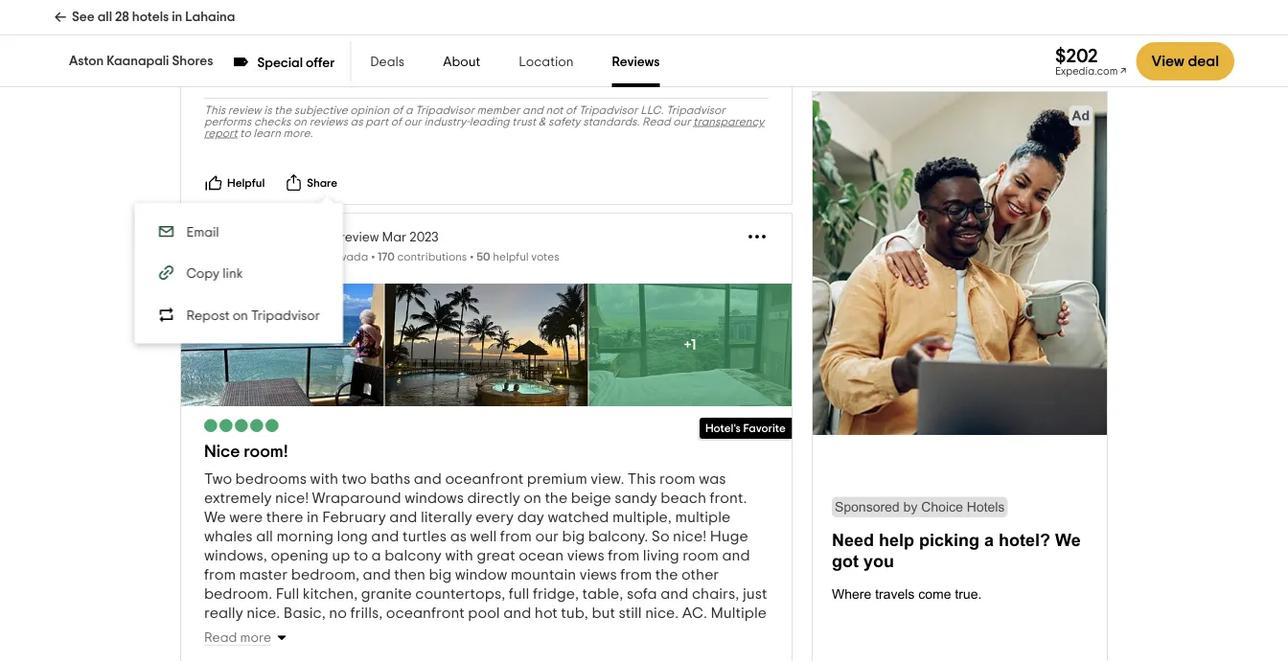 Task type: locate. For each thing, give the bounding box(es) containing it.
hotel's favorite
[[705, 423, 786, 434]]

0 vertical spatial read
[[204, 8, 237, 21]]

february
[[322, 510, 386, 525]]

view deal
[[1152, 54, 1219, 69]]

0 horizontal spatial this
[[204, 105, 225, 116]]

in
[[172, 11, 182, 24], [296, 43, 305, 55], [307, 510, 319, 525], [325, 625, 337, 640]]

nice! down "multiple"
[[673, 529, 707, 545]]

and up "turtles"
[[390, 510, 417, 525]]

0 horizontal spatial just
[[375, 625, 399, 640]]

0 vertical spatial to
[[240, 128, 251, 139]]

review collected in partnership with this hotel
[[204, 43, 443, 55]]

28
[[115, 11, 129, 24]]

1 horizontal spatial review
[[340, 231, 379, 245]]

to right up
[[354, 548, 368, 564]]

votes
[[531, 252, 559, 263]]

review inside "this review is the subjective opinion of a tripadvisor member and not of tripadvisor llc. tripadvisor performs checks on reviews as part of our industry-leading trust & safety standards. read our"
[[228, 105, 261, 116]]

and inside "this review is the subjective opinion of a tripadvisor member and not of tripadvisor llc. tripadvisor performs checks on reviews as part of our industry-leading trust & safety standards. read our"
[[523, 105, 543, 116]]

from down the day
[[500, 529, 532, 545]]

read right standards.
[[642, 116, 671, 128]]

0 vertical spatial room
[[660, 472, 696, 487]]

review up '170'
[[340, 231, 379, 245]]

in up the special offer
[[296, 43, 305, 55]]

0 horizontal spatial nice!
[[275, 491, 309, 506]]

read up review
[[204, 8, 237, 21]]

nice
[[204, 443, 240, 460]]

still
[[619, 606, 642, 621]]

but
[[592, 606, 615, 621]]

1 horizontal spatial really
[[249, 644, 288, 660]]

0 horizontal spatial with
[[310, 472, 338, 487]]

review left the is
[[228, 105, 261, 116]]

1 vertical spatial views
[[580, 568, 617, 583]]

1 vertical spatial as
[[450, 529, 467, 545]]

0 vertical spatial just
[[743, 587, 767, 602]]

as
[[350, 116, 363, 128], [450, 529, 467, 545]]

kitchen,
[[303, 587, 358, 602]]

1 vertical spatial this
[[628, 472, 656, 487]]

nice. up our
[[645, 606, 679, 621]]

other
[[682, 568, 719, 583]]

part
[[365, 116, 388, 128]]

1 horizontal spatial to
[[354, 548, 368, 564]]

0 horizontal spatial 2023
[[350, 71, 380, 84]]

location
[[519, 56, 574, 69]]

views down balcony.
[[567, 548, 605, 564]]

review
[[204, 43, 241, 55]]

hotels
[[132, 11, 169, 24]]

day
[[517, 510, 544, 525]]

0 vertical spatial this
[[204, 105, 225, 116]]

balcony
[[385, 548, 442, 564]]

and
[[523, 105, 543, 116], [414, 472, 442, 487], [390, 510, 417, 525], [371, 529, 399, 545], [722, 548, 750, 564], [363, 568, 391, 583], [661, 587, 689, 602], [503, 606, 531, 621]]

really up local
[[204, 606, 243, 621]]

0 vertical spatial 2023
[[350, 71, 380, 84]]

more up "collected"
[[240, 8, 271, 21]]

1 horizontal spatial nice!
[[673, 529, 707, 545]]

nice!
[[275, 491, 309, 506], [673, 529, 707, 545]]

0 vertical spatial review
[[228, 105, 261, 116]]

really
[[204, 606, 243, 621], [249, 644, 288, 660]]

0 horizontal spatial as
[[350, 116, 363, 128]]

and up windows
[[414, 472, 442, 487]]

the inside "this review is the subjective opinion of a tripadvisor member and not of tripadvisor llc. tripadvisor performs checks on reviews as part of our industry-leading trust & safety standards. read our"
[[274, 105, 292, 116]]

1 vertical spatial 2023
[[410, 231, 439, 245]]

2 horizontal spatial with
[[445, 548, 473, 564]]

was down multiple
[[705, 625, 732, 640]]

0 horizontal spatial to
[[240, 128, 251, 139]]

in up morning
[[307, 510, 319, 525]]

$202
[[1055, 46, 1098, 66]]

0 vertical spatial with
[[372, 43, 393, 55]]

and down full
[[503, 606, 531, 621]]

our right llc.
[[673, 116, 691, 128]]

1 vertical spatial to
[[354, 548, 368, 564]]

0 horizontal spatial really
[[204, 606, 243, 621]]

0 vertical spatial oceanfront
[[445, 472, 524, 487]]

huge
[[710, 529, 748, 545]]

oceanfront up directly at bottom
[[445, 472, 524, 487]]

our up the 'ocean'
[[535, 529, 559, 545]]

and right long
[[371, 529, 399, 545]]

front.
[[710, 491, 747, 506]]

standards.
[[583, 116, 640, 128]]

full
[[509, 587, 530, 602]]

1 horizontal spatial this
[[628, 472, 656, 487]]

this inside two bedrooms with two baths and oceanfront premium view. this room was extremely nice! wraparound windows directly on the beige sandy beach front. we were there in february and literally every day watched multiple, multiple whales all morning long and turtles as well from our big balcony. so nice!  huge windows, opening up to a balcony with great ocean views from living room and from master bedroom, and then big window mountain views from the other bedroom.   full kitchen, granite countertops, full fridge, table, sofa and chairs, just really nice.  basic, no frills, oceanfront pool and hot tub, but still nice.  ac. multiple local food trucks in a lot just off the property on the main road. our stay was really, really great!
[[628, 472, 656, 487]]

view
[[1152, 54, 1185, 69]]

there
[[266, 510, 303, 525]]

wraparound
[[312, 491, 401, 506]]

oceanfront
[[445, 472, 524, 487], [386, 606, 465, 621]]

read more up review
[[204, 8, 271, 21]]

report
[[204, 128, 237, 139]]

industry-
[[424, 116, 470, 128]]

transparency report
[[204, 116, 764, 139]]

sandy
[[615, 491, 657, 506]]

really,
[[204, 644, 246, 660]]

the right the off
[[425, 625, 448, 640]]

more right local
[[240, 632, 271, 645]]

big
[[562, 529, 585, 545], [429, 568, 452, 583]]

on right checks
[[293, 116, 307, 128]]

big down watched
[[562, 529, 585, 545]]

and left not
[[523, 105, 543, 116]]

long
[[337, 529, 368, 545]]

2023 up contributions
[[410, 231, 439, 245]]

big up countertops,
[[429, 568, 452, 583]]

1 vertical spatial with
[[310, 472, 338, 487]]

living
[[643, 548, 679, 564]]

as inside two bedrooms with two baths and oceanfront premium view. this room was extremely nice! wraparound windows directly on the beige sandy beach front. we were there in february and literally every day watched multiple, multiple whales all morning long and turtles as well from our big balcony. so nice!  huge windows, opening up to a balcony with great ocean views from living room and from master bedroom, and then big window mountain views from the other bedroom.   full kitchen, granite countertops, full fridge, table, sofa and chairs, just really nice.  basic, no frills, oceanfront pool and hot tub, but still nice.  ac. multiple local food trucks in a lot just off the property on the main road. our stay was really, really great!
[[450, 529, 467, 545]]

hotel's
[[705, 423, 741, 434]]

read more down 'bedroom.'
[[204, 632, 271, 645]]

ocean
[[519, 548, 564, 564]]

windows
[[405, 491, 464, 506]]

as left part
[[350, 116, 363, 128]]

granite
[[361, 587, 412, 602]]

room!
[[244, 443, 288, 460]]

1 vertical spatial review
[[340, 231, 379, 245]]

0 horizontal spatial big
[[429, 568, 452, 583]]

view.
[[591, 472, 624, 487]]

member
[[477, 105, 520, 116]]

extremely
[[204, 491, 272, 506]]

lahaina
[[185, 11, 235, 24]]

a inside "this review is the subjective opinion of a tripadvisor member and not of tripadvisor llc. tripadvisor performs checks on reviews as part of our industry-leading trust & safety standards. read our"
[[405, 105, 413, 116]]

1 horizontal spatial as
[[450, 529, 467, 545]]

reviews
[[612, 56, 660, 69]]

just up multiple
[[743, 587, 767, 602]]

1 horizontal spatial nice.
[[645, 606, 679, 621]]

1 vertical spatial big
[[429, 568, 452, 583]]

on down full
[[516, 625, 534, 640]]

0 vertical spatial really
[[204, 606, 243, 621]]

multiple
[[711, 606, 767, 621]]

read
[[204, 8, 237, 21], [642, 116, 671, 128], [204, 632, 237, 645]]

just right lot
[[375, 625, 399, 640]]

with up deals
[[372, 43, 393, 55]]

and up granite
[[363, 568, 391, 583]]

review
[[228, 105, 261, 116], [340, 231, 379, 245]]

0 horizontal spatial nice.
[[247, 606, 280, 621]]

0 vertical spatial as
[[350, 116, 363, 128]]

0 horizontal spatial all
[[97, 11, 112, 24]]

2023 for date of stay: november 2023
[[350, 71, 380, 84]]

1 horizontal spatial our
[[535, 529, 559, 545]]

our left industry-
[[404, 116, 422, 128]]

deal
[[1188, 54, 1219, 69]]

and up ac.
[[661, 587, 689, 602]]

hot
[[535, 606, 558, 621]]

link
[[223, 268, 243, 281]]

multiple
[[675, 510, 731, 525]]

2 read more from the top
[[204, 632, 271, 645]]

170
[[378, 252, 395, 263]]

nice room! link
[[204, 443, 288, 460]]

wrote a review mar 2023
[[288, 231, 439, 245]]

transparency report link
[[204, 116, 764, 139]]

0 horizontal spatial review
[[228, 105, 261, 116]]

great
[[477, 548, 515, 564]]

aston kaanapali shores
[[69, 55, 213, 68]]

nice! up there
[[275, 491, 309, 506]]

1 vertical spatial all
[[256, 529, 273, 545]]

with left two on the left of page
[[310, 472, 338, 487]]

oceanfront up the off
[[386, 606, 465, 621]]

see
[[72, 11, 95, 24]]

all down the were
[[256, 529, 273, 545]]

the right the is
[[274, 105, 292, 116]]

0 vertical spatial more
[[240, 8, 271, 21]]

this
[[204, 105, 225, 116], [628, 472, 656, 487]]

was up 'front.'
[[699, 472, 726, 487]]

1 vertical spatial oceanfront
[[386, 606, 465, 621]]

read left food at left bottom
[[204, 632, 237, 645]]

1 horizontal spatial all
[[256, 529, 273, 545]]

1 vertical spatial read more
[[204, 632, 271, 645]]

views up table,
[[580, 568, 617, 583]]

learn
[[253, 128, 281, 139]]

2023 down deals
[[350, 71, 380, 84]]

road.
[[601, 625, 639, 640]]

countertops,
[[415, 587, 505, 602]]

this up 'report'
[[204, 105, 225, 116]]

to inside two bedrooms with two baths and oceanfront premium view. this room was extremely nice! wraparound windows directly on the beige sandy beach front. we were there in february and literally every day watched multiple, multiple whales all morning long and turtles as well from our big balcony. so nice!  huge windows, opening up to a balcony with great ocean views from living room and from master bedroom, and then big window mountain views from the other bedroom.   full kitchen, granite countertops, full fridge, table, sofa and chairs, just really nice.  basic, no frills, oceanfront pool and hot tub, but still nice.  ac. multiple local food trucks in a lot just off the property on the main road. our stay was really, really great!
[[354, 548, 368, 564]]

every
[[476, 510, 514, 525]]

1 vertical spatial nice!
[[673, 529, 707, 545]]

as down literally
[[450, 529, 467, 545]]

1 vertical spatial more
[[240, 632, 271, 645]]

all left 28 at the left of page
[[97, 11, 112, 24]]

room up other
[[683, 548, 719, 564]]

turtles
[[403, 529, 447, 545]]

our inside two bedrooms with two baths and oceanfront premium view. this room was extremely nice! wraparound windows directly on the beige sandy beach front. we were there in february and literally every day watched multiple, multiple whales all morning long and turtles as well from our big balcony. so nice!  huge windows, opening up to a balcony with great ocean views from living room and from master bedroom, and then big window mountain views from the other bedroom.   full kitchen, granite countertops, full fridge, table, sofa and chairs, just really nice.  basic, no frills, oceanfront pool and hot tub, but still nice.  ac. multiple local food trucks in a lot just off the property on the main road. our stay was really, really great!
[[535, 529, 559, 545]]

really down food at left bottom
[[249, 644, 288, 660]]

two
[[342, 472, 367, 487]]

this up sandy
[[628, 472, 656, 487]]

with up window
[[445, 548, 473, 564]]

1 vertical spatial read
[[642, 116, 671, 128]]

whales
[[204, 529, 253, 545]]

room up beach
[[660, 472, 696, 487]]

to left learn at the left
[[240, 128, 251, 139]]

share
[[307, 177, 338, 189]]

a right part
[[405, 105, 413, 116]]

table,
[[582, 587, 623, 602]]

kaanapali
[[107, 55, 169, 68]]

more
[[240, 8, 271, 21], [240, 632, 271, 645]]

great!
[[292, 644, 334, 660]]

0 vertical spatial big
[[562, 529, 585, 545]]

tub,
[[561, 606, 589, 621]]

beach
[[661, 491, 707, 506]]

property
[[451, 625, 513, 640]]

0 vertical spatial read more
[[204, 8, 271, 21]]

1 vertical spatial room
[[683, 548, 719, 564]]

beige
[[571, 491, 611, 506]]

nice. up food at left bottom
[[247, 606, 280, 621]]

1 horizontal spatial 2023
[[410, 231, 439, 245]]

2 nice. from the left
[[645, 606, 679, 621]]



Task type: describe. For each thing, give the bounding box(es) containing it.
subjective
[[294, 105, 348, 116]]

reviews
[[309, 116, 348, 128]]

chairs,
[[692, 587, 740, 602]]

local
[[204, 625, 239, 640]]

mar
[[382, 231, 407, 245]]

bedroom.
[[204, 587, 272, 602]]

lot
[[353, 625, 371, 640]]

on up the day
[[524, 491, 541, 506]]

literally
[[421, 510, 472, 525]]

advertisement region
[[812, 91, 1108, 662]]

no
[[329, 606, 347, 621]]

is
[[264, 105, 272, 116]]

transparency
[[693, 116, 764, 128]]

pool
[[468, 606, 500, 621]]

hotel
[[416, 43, 443, 55]]

master
[[239, 568, 288, 583]]

nice room!
[[204, 443, 288, 460]]

all inside two bedrooms with two baths and oceanfront premium view. this room was extremely nice! wraparound windows directly on the beige sandy beach front. we were there in february and literally every day watched multiple, multiple whales all morning long and turtles as well from our big balcony. so nice!  huge windows, opening up to a balcony with great ocean views from living room and from master bedroom, and then big window mountain views from the other bedroom.   full kitchen, granite countertops, full fridge, table, sofa and chairs, just really nice.  basic, no frills, oceanfront pool and hot tub, but still nice.  ac. multiple local food trucks in a lot just off the property on the main road. our stay was really, really great!
[[256, 529, 273, 545]]

mountain
[[511, 568, 576, 583]]

date
[[204, 71, 234, 84]]

copy
[[186, 268, 220, 281]]

morning
[[276, 529, 334, 545]]

helpful
[[493, 252, 529, 263]]

in right hotels
[[172, 11, 182, 24]]

this inside "this review is the subjective opinion of a tripadvisor member and not of tripadvisor llc. tripadvisor performs checks on reviews as part of our industry-leading trust & safety standards. read our"
[[204, 105, 225, 116]]

this review is the subjective opinion of a tripadvisor member and not of tripadvisor llc. tripadvisor performs checks on reviews as part of our industry-leading trust & safety standards. read our
[[204, 105, 725, 128]]

a left lot
[[340, 625, 350, 640]]

baths
[[370, 472, 411, 487]]

0 horizontal spatial our
[[404, 116, 422, 128]]

repost
[[186, 309, 230, 323]]

checks
[[254, 116, 291, 128]]

2 vertical spatial with
[[445, 548, 473, 564]]

from up the sofa
[[620, 568, 652, 583]]

on right repost
[[233, 309, 248, 323]]

more.
[[283, 128, 313, 139]]

2 vertical spatial read
[[204, 632, 237, 645]]

1 vertical spatial was
[[705, 625, 732, 640]]

contributions
[[397, 252, 467, 263]]

1 vertical spatial just
[[375, 625, 399, 640]]

1 horizontal spatial just
[[743, 587, 767, 602]]

170 contributions 50 helpful votes
[[378, 252, 559, 263]]

the down premium at the left of page
[[545, 491, 568, 506]]

read inside "this review is the subjective opinion of a tripadvisor member and not of tripadvisor llc. tripadvisor performs checks on reviews as part of our industry-leading trust & safety standards. read our"
[[642, 116, 671, 128]]

see all 28 hotels in lahaina
[[72, 11, 235, 24]]

performs
[[204, 116, 251, 128]]

repost on tripadvisor
[[186, 309, 320, 323]]

50
[[477, 252, 490, 263]]

from down balcony.
[[608, 548, 640, 564]]

a right up
[[372, 548, 381, 564]]

two bedrooms with two baths and oceanfront premium view. this room was extremely nice! wraparound windows directly on the beige sandy beach front. we were there in february and literally every day watched multiple, multiple whales all morning long and turtles as well from our big balcony. so nice!  huge windows, opening up to a balcony with great ocean views from living room and from master bedroom, and then big window mountain views from the other bedroom.   full kitchen, granite countertops, full fridge, table, sofa and chairs, just really nice.  basic, no frills, oceanfront pool and hot tub, but still nice.  ac. multiple local food trucks in a lot just off the property on the main road. our stay was really, really great!
[[204, 472, 767, 660]]

0 vertical spatial all
[[97, 11, 112, 24]]

on inside "this review is the subjective opinion of a tripadvisor member and not of tripadvisor llc. tripadvisor performs checks on reviews as part of our industry-leading trust & safety standards. read our"
[[293, 116, 307, 128]]

this
[[396, 43, 414, 55]]

as inside "this review is the subjective opinion of a tripadvisor member and not of tripadvisor llc. tripadvisor performs checks on reviews as part of our industry-leading trust & safety standards. read our"
[[350, 116, 363, 128]]

1 nice. from the left
[[247, 606, 280, 621]]

1 more from the top
[[240, 8, 271, 21]]

we
[[204, 510, 226, 525]]

in down no
[[325, 625, 337, 640]]

trust
[[512, 116, 536, 128]]

2 more from the top
[[240, 632, 271, 645]]

1 horizontal spatial big
[[562, 529, 585, 545]]

0 vertical spatial views
[[567, 548, 605, 564]]

a right wrote
[[329, 231, 337, 245]]

view deal button
[[1136, 42, 1235, 81]]

the down the hot
[[537, 625, 560, 640]]

wrote
[[291, 231, 326, 245]]

1 vertical spatial really
[[249, 644, 288, 660]]

the down living
[[655, 568, 678, 583]]

well
[[470, 529, 497, 545]]

frills,
[[350, 606, 383, 621]]

favorite
[[743, 423, 786, 434]]

0 vertical spatial was
[[699, 472, 726, 487]]

+ 1
[[684, 337, 696, 353]]

helpful
[[227, 177, 265, 189]]

&
[[539, 116, 546, 128]]

2 horizontal spatial our
[[673, 116, 691, 128]]

1 horizontal spatial with
[[372, 43, 393, 55]]

1
[[691, 337, 696, 353]]

2023 for wrote a review mar 2023
[[410, 231, 439, 245]]

offer
[[306, 56, 335, 70]]

bedroom,
[[291, 568, 360, 583]]

then
[[394, 568, 426, 583]]

watched
[[548, 510, 609, 525]]

from down windows,
[[204, 568, 236, 583]]

trucks
[[279, 625, 321, 640]]

0 vertical spatial nice!
[[275, 491, 309, 506]]

full
[[276, 587, 299, 602]]

deals
[[370, 56, 405, 69]]

and down 'huge'
[[722, 548, 750, 564]]

1 read more from the top
[[204, 8, 271, 21]]

basic,
[[284, 606, 326, 621]]

opening
[[271, 548, 329, 564]]

partnership
[[307, 43, 369, 55]]

november
[[284, 71, 348, 84]]

copy link
[[186, 268, 243, 281]]

aston
[[69, 55, 104, 68]]

+
[[684, 337, 691, 353]]

food
[[243, 625, 275, 640]]

off
[[402, 625, 422, 640]]

premium
[[527, 472, 587, 487]]

up
[[332, 548, 350, 564]]

special
[[257, 56, 303, 70]]

to learn more.
[[237, 128, 313, 139]]

safety
[[548, 116, 581, 128]]

llc.
[[641, 105, 664, 116]]



Task type: vqa. For each thing, say whether or not it's contained in the screenshot.
Mar
yes



